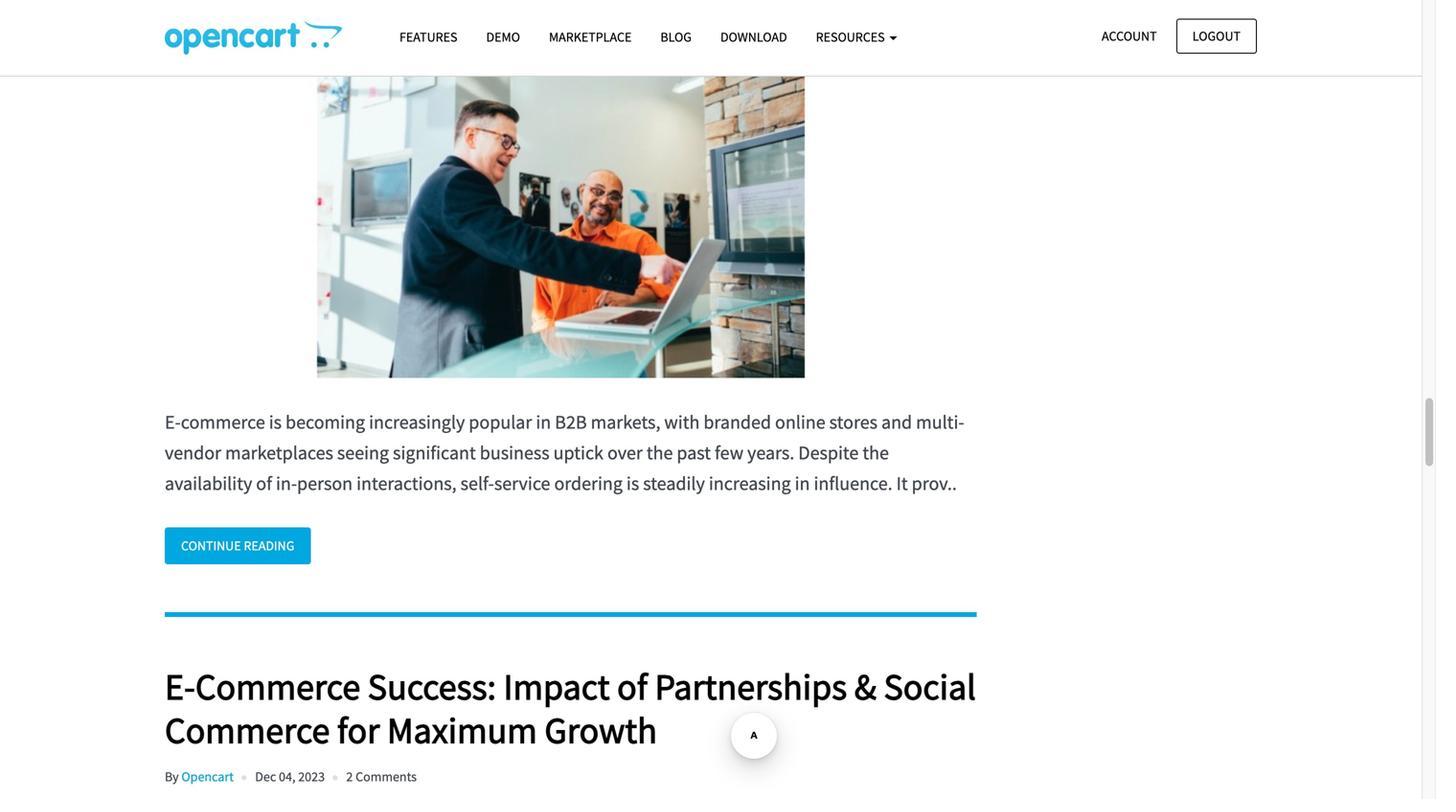 Task type: vqa. For each thing, say whether or not it's contained in the screenshot.
branded at the bottom
yes



Task type: locate. For each thing, give the bounding box(es) containing it.
person
[[297, 471, 353, 495]]

the down and
[[863, 441, 889, 465]]

0 vertical spatial opencart
[[182, 12, 234, 29]]

1 vertical spatial dec
[[255, 768, 276, 785]]

by opencart left the 05,
[[165, 12, 234, 29]]

opencart left 04,
[[182, 768, 234, 785]]

by opencart left 04,
[[165, 768, 234, 785]]

1 by from the top
[[165, 12, 179, 29]]

business
[[480, 441, 550, 465]]

0 vertical spatial dec
[[255, 12, 276, 29]]

popular
[[469, 410, 532, 434]]

2 opencart link from the top
[[182, 768, 234, 785]]

continue reading link
[[165, 528, 311, 564]]

interactions,
[[357, 471, 457, 495]]

dec left the 05,
[[255, 12, 276, 29]]

comments
[[356, 768, 417, 785]]

e- inside the e-commerce success: impact of partnerships & social commerce for maximum growth
[[165, 664, 195, 710]]

by opencart for dec 05, 2023
[[165, 12, 234, 29]]

resources link
[[802, 20, 912, 54]]

account link
[[1086, 19, 1174, 54]]

continue
[[181, 537, 241, 554]]

0 vertical spatial of
[[256, 471, 272, 495]]

0 vertical spatial is
[[269, 410, 282, 434]]

e- inside e-commerce is becoming increasingly popular in b2b markets, with branded online stores and multi- vendor marketplaces seeing significant business uptick over the past few years. despite the availability of in-person interactions, self-service ordering is steadily increasing in influence. it prov..
[[165, 410, 181, 434]]

features
[[400, 28, 458, 46]]

e- for commerce
[[165, 410, 181, 434]]

1 vertical spatial by opencart
[[165, 768, 234, 785]]

0 horizontal spatial of
[[256, 471, 272, 495]]

stores
[[830, 410, 878, 434]]

of left "in-"
[[256, 471, 272, 495]]

of right impact
[[617, 664, 648, 710]]

0 vertical spatial by
[[165, 12, 179, 29]]

demo
[[486, 28, 520, 46]]

dec 04, 2023
[[255, 768, 325, 785]]

dec left 04,
[[255, 768, 276, 785]]

2 opencart from the top
[[182, 768, 234, 785]]

opencart link
[[182, 12, 234, 29], [182, 768, 234, 785]]

0 horizontal spatial the
[[647, 441, 673, 465]]

by opencart
[[165, 12, 234, 29], [165, 768, 234, 785]]

partnerships
[[655, 664, 847, 710]]

opencart link for dec 04, 2023
[[182, 768, 234, 785]]

multi-
[[916, 410, 965, 434]]

the
[[647, 441, 673, 465], [863, 441, 889, 465]]

dec for dec 04, 2023
[[255, 768, 276, 785]]

2 e- from the top
[[165, 664, 195, 710]]

by
[[165, 12, 179, 29], [165, 768, 179, 785]]

opencart for dec 05, 2023
[[182, 12, 234, 29]]

1 vertical spatial is
[[627, 471, 639, 495]]

resources
[[816, 28, 888, 46]]

2 dec from the top
[[255, 768, 276, 785]]

2023 right the 05,
[[298, 12, 325, 29]]

is down the over
[[627, 471, 639, 495]]

0 horizontal spatial is
[[269, 410, 282, 434]]

2 by opencart from the top
[[165, 768, 234, 785]]

opencart link left 04,
[[182, 768, 234, 785]]

1 vertical spatial opencart link
[[182, 768, 234, 785]]

past
[[677, 441, 711, 465]]

opencart left the 05,
[[182, 12, 234, 29]]

1 vertical spatial e-
[[165, 664, 195, 710]]

impact
[[504, 664, 610, 710]]

2 by from the top
[[165, 768, 179, 785]]

2 comments
[[346, 768, 417, 785]]

continue reading
[[181, 537, 295, 554]]

blog link
[[646, 20, 706, 54]]

online
[[775, 410, 826, 434]]

0 vertical spatial by opencart
[[165, 12, 234, 29]]

increasing
[[709, 471, 791, 495]]

the up steadily
[[647, 441, 673, 465]]

marketplace link
[[535, 20, 646, 54]]

service
[[494, 471, 551, 495]]

1 2023 from the top
[[298, 12, 325, 29]]

markets,
[[591, 410, 661, 434]]

opencart link left the 05,
[[182, 12, 234, 29]]

2 2023 from the top
[[298, 768, 325, 785]]

commerce
[[195, 664, 361, 710], [165, 707, 330, 753]]

1 vertical spatial of
[[617, 664, 648, 710]]

2 the from the left
[[863, 441, 889, 465]]

0 vertical spatial e-
[[165, 410, 181, 434]]

1 e- from the top
[[165, 410, 181, 434]]

1 opencart from the top
[[182, 12, 234, 29]]

few
[[715, 441, 744, 465]]

opencart
[[182, 12, 234, 29], [182, 768, 234, 785]]

1 vertical spatial in
[[795, 471, 810, 495]]

0 vertical spatial opencart link
[[182, 12, 234, 29]]

1 opencart link from the top
[[182, 12, 234, 29]]

of
[[256, 471, 272, 495], [617, 664, 648, 710]]

2023
[[298, 12, 325, 29], [298, 768, 325, 785]]

e-
[[165, 410, 181, 434], [165, 664, 195, 710]]

2023 right 04,
[[298, 768, 325, 785]]

dec
[[255, 12, 276, 29], [255, 768, 276, 785]]

opencart for dec 04, 2023
[[182, 768, 234, 785]]

1 by opencart from the top
[[165, 12, 234, 29]]

is
[[269, 410, 282, 434], [627, 471, 639, 495]]

0 vertical spatial 2023
[[298, 12, 325, 29]]

in left b2b
[[536, 410, 551, 434]]

e-commerce is becoming increasingly popular in b2b markets, with branded online stores and multi- vendor marketplaces seeing significant business uptick over the past few years. despite the availability of in-person interactions, self-service ordering is steadily increasing in influence. it prov..
[[165, 410, 965, 495]]

1 horizontal spatial the
[[863, 441, 889, 465]]

1 vertical spatial opencart
[[182, 768, 234, 785]]

influence.
[[814, 471, 893, 495]]

1 vertical spatial by
[[165, 768, 179, 785]]

success:
[[368, 664, 496, 710]]

1 vertical spatial 2023
[[298, 768, 325, 785]]

in down years. despite
[[795, 471, 810, 495]]

2023 for dec 05, 2023
[[298, 12, 325, 29]]

in
[[536, 410, 551, 434], [795, 471, 810, 495]]

maximum
[[387, 707, 537, 753]]

1 horizontal spatial of
[[617, 664, 648, 710]]

1 dec from the top
[[255, 12, 276, 29]]

it
[[897, 471, 908, 495]]

0 horizontal spatial in
[[536, 410, 551, 434]]

over
[[608, 441, 643, 465]]

of inside the e-commerce success: impact of partnerships & social commerce for maximum growth
[[617, 664, 648, 710]]

is up marketplaces
[[269, 410, 282, 434]]

account
[[1102, 27, 1157, 45]]



Task type: describe. For each thing, give the bounding box(es) containing it.
commerce
[[181, 410, 265, 434]]

with
[[665, 410, 700, 434]]

dec 05, 2023
[[255, 12, 325, 29]]

by opencart for dec 04, 2023
[[165, 768, 234, 785]]

e-commerce success: impact of partnerships & social commerce for maximum growth
[[165, 664, 977, 753]]

0 vertical spatial in
[[536, 410, 551, 434]]

blog
[[661, 28, 692, 46]]

ordering
[[554, 471, 623, 495]]

opencart link for dec 05, 2023
[[182, 12, 234, 29]]

by for dec 05, 2023
[[165, 12, 179, 29]]

demo link
[[472, 20, 535, 54]]

and
[[882, 410, 913, 434]]

logout link
[[1177, 19, 1257, 54]]

by for dec 04, 2023
[[165, 768, 179, 785]]

uptick
[[554, 441, 604, 465]]

opencart - blog image
[[165, 20, 342, 55]]

&
[[855, 664, 877, 710]]

of inside e-commerce is becoming increasingly popular in b2b markets, with branded online stores and multi- vendor marketplaces seeing significant business uptick over the past few years. despite the availability of in-person interactions, self-service ordering is steadily increasing in influence. it prov..
[[256, 471, 272, 495]]

1 horizontal spatial in
[[795, 471, 810, 495]]

social
[[884, 664, 977, 710]]

significant
[[393, 441, 476, 465]]

download link
[[706, 20, 802, 54]]

features link
[[385, 20, 472, 54]]

in-
[[276, 471, 297, 495]]

vendor
[[165, 441, 221, 465]]

self-
[[461, 471, 494, 495]]

availability
[[165, 471, 252, 495]]

1 the from the left
[[647, 441, 673, 465]]

marketplaces
[[225, 441, 333, 465]]

1 horizontal spatial is
[[627, 471, 639, 495]]

marketplace
[[549, 28, 632, 46]]

branded
[[704, 410, 772, 434]]

years. despite
[[748, 441, 859, 465]]

05,
[[279, 12, 296, 29]]

dec for dec 05, 2023
[[255, 12, 276, 29]]

b2b
[[555, 410, 587, 434]]

04,
[[279, 768, 296, 785]]

for
[[337, 707, 380, 753]]

becoming
[[286, 410, 365, 434]]

growth
[[545, 707, 657, 753]]

2023 for dec 04, 2023
[[298, 768, 325, 785]]

e- for commerce
[[165, 664, 195, 710]]

2
[[346, 768, 353, 785]]

steadily
[[643, 471, 705, 495]]

the role of human sales reps in b2b e-commerce image
[[165, 44, 958, 378]]

download
[[721, 28, 787, 46]]

seeing
[[337, 441, 389, 465]]

reading
[[244, 537, 295, 554]]

logout
[[1193, 27, 1241, 45]]

prov..
[[912, 471, 957, 495]]

increasingly
[[369, 410, 465, 434]]

e-commerce success: impact of partnerships & social commerce for maximum growth link
[[165, 664, 977, 753]]



